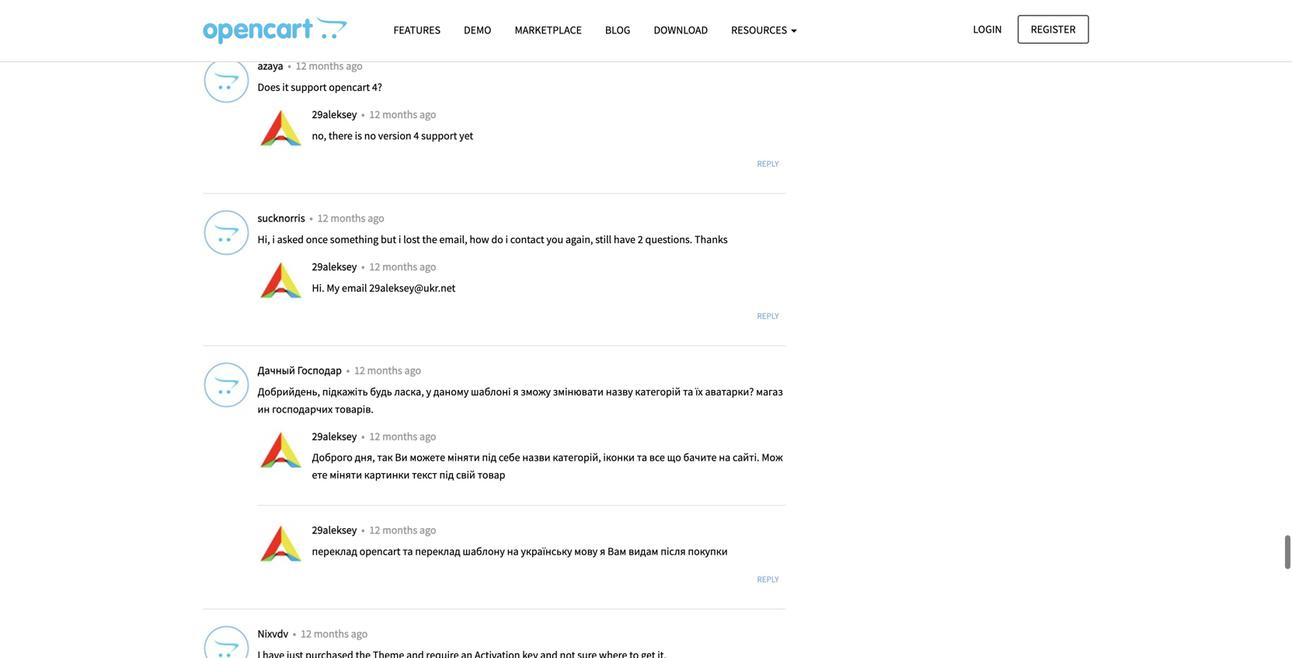 Task type: vqa. For each thing, say whether or not it's contained in the screenshot.
questions.
yes



Task type: describe. For each thing, give the bounding box(es) containing it.
months for opencart
[[309, 59, 344, 73]]

features
[[394, 23, 441, 37]]

sucknorris
[[258, 211, 307, 225]]

товар
[[478, 468, 506, 482]]

переклад opencart та переклад шаблону на українську мову я вам видам після покупки
[[312, 544, 728, 558]]

назву
[[606, 385, 633, 399]]

does
[[258, 80, 280, 94]]

1 i from the left
[[272, 232, 275, 246]]

12 months ago for no
[[369, 107, 436, 121]]

hi. my email 29aleksey@ukr.net
[[312, 281, 456, 295]]

login
[[973, 22, 1002, 36]]

дачный господар
[[258, 363, 344, 377]]

still
[[596, 232, 612, 246]]

29aleksey@ukr.net
[[369, 281, 456, 295]]

sucknorris image
[[203, 210, 250, 256]]

download
[[654, 23, 708, 37]]

29aleksey image for переклад opencart та переклад шаблону на українську мову я вам видам після покупки
[[258, 521, 304, 568]]

is
[[355, 129, 362, 143]]

2
[[638, 232, 643, 246]]

months right nixvdv
[[314, 627, 349, 641]]

мову
[[574, 544, 598, 558]]

azaya
[[258, 59, 286, 73]]

12 months ago for 29aleksey@ukr.net
[[369, 260, 436, 274]]

email
[[342, 281, 367, 295]]

0 vertical spatial міняти
[[448, 451, 480, 465]]

ago for 29aleksey@ukr.net
[[420, 260, 436, 274]]

3 i from the left
[[506, 232, 508, 246]]

зможу
[[521, 385, 551, 399]]

asked
[[277, 232, 304, 246]]

version
[[378, 129, 412, 143]]

how
[[470, 232, 489, 246]]

once
[[306, 232, 328, 246]]

29aleksey image for hi. my email 29aleksey@ukr.net
[[258, 258, 304, 305]]

4
[[414, 129, 419, 143]]

you
[[547, 232, 564, 246]]

do
[[491, 232, 503, 246]]

months for 29aleksey@ukr.net
[[382, 260, 418, 274]]

demo
[[464, 23, 492, 37]]

0 vertical spatial support
[[291, 80, 327, 94]]

даному
[[434, 385, 469, 399]]

12 for support
[[296, 59, 307, 73]]

бачите
[[684, 451, 717, 465]]

features link
[[382, 16, 452, 44]]

1 reply from the top
[[757, 158, 779, 169]]

thanks
[[695, 232, 728, 246]]

something
[[330, 232, 379, 246]]

шаблоні
[[471, 385, 511, 399]]

hi,
[[258, 232, 270, 246]]

4?
[[372, 80, 382, 94]]

у
[[426, 385, 431, 399]]

на inside доброго дня, так ви можете міняти під себе назви категорій, іконки та все що бачите на сайті. мож ете міняти картинки текст під свій товар
[[719, 451, 731, 465]]

marketplace link
[[503, 16, 594, 44]]

ласка,
[[394, 385, 424, 399]]

1 vertical spatial під
[[440, 468, 454, 482]]

товарів.
[[335, 402, 374, 416]]

дачный
[[258, 363, 295, 377]]

дня,
[[355, 451, 375, 465]]

months for ви
[[382, 429, 418, 443]]

1 переклад from the left
[[312, 544, 357, 558]]

ago for opencart
[[346, 59, 363, 73]]

2 i from the left
[[399, 232, 401, 246]]

після
[[661, 544, 686, 558]]

resources link
[[720, 16, 809, 44]]

підкажіть
[[322, 385, 368, 399]]

yet
[[459, 129, 473, 143]]

1 reply button from the top
[[750, 156, 786, 172]]

1 vertical spatial opencart
[[360, 544, 401, 558]]

видам
[[629, 544, 659, 558]]

ago for no
[[420, 107, 436, 121]]

12 for та
[[369, 523, 380, 537]]

months for once
[[331, 211, 366, 225]]

download link
[[642, 16, 720, 44]]

no, there is no version 4 support yet
[[312, 129, 473, 143]]

marketplace
[[515, 23, 582, 37]]

blog
[[605, 23, 631, 37]]

їх
[[696, 385, 703, 399]]

there
[[329, 129, 353, 143]]

29aleksey for переклад
[[312, 523, 359, 537]]

hi, i asked once something but i lost the email, how do i contact you again, still have 2 questions. thanks
[[258, 232, 728, 246]]

it
[[282, 80, 289, 94]]

господарчих
[[272, 402, 333, 416]]

login link
[[960, 15, 1016, 43]]

2 переклад from the left
[[415, 544, 461, 558]]

resources
[[731, 23, 790, 37]]

nixvdv
[[258, 627, 291, 641]]

no,
[[312, 129, 327, 143]]

1 horizontal spatial support
[[421, 129, 457, 143]]

себе
[[499, 451, 520, 465]]

текст
[[412, 468, 437, 482]]

добрийдень,
[[258, 385, 320, 399]]



Task type: locate. For each thing, give the bounding box(es) containing it.
1 horizontal spatial i
[[399, 232, 401, 246]]

3 29aleksey from the top
[[312, 429, 359, 443]]

так
[[377, 451, 393, 465]]

2 reply from the top
[[757, 311, 779, 321]]

the
[[422, 232, 437, 246]]

1 29aleksey from the top
[[312, 107, 359, 121]]

2 vertical spatial reply
[[757, 574, 779, 585]]

ете
[[312, 468, 328, 482]]

reply
[[757, 158, 779, 169], [757, 311, 779, 321], [757, 574, 779, 585]]

support right it
[[291, 80, 327, 94]]

12 months ago right nixvdv
[[301, 627, 368, 641]]

0 vertical spatial під
[[482, 451, 497, 465]]

2 vertical spatial та
[[403, 544, 413, 558]]

no
[[364, 129, 376, 143]]

під left свій
[[440, 468, 454, 482]]

0 vertical spatial opencart
[[329, 80, 370, 94]]

2 29aleksey from the top
[[312, 260, 359, 274]]

ago
[[346, 59, 363, 73], [420, 107, 436, 121], [368, 211, 385, 225], [420, 260, 436, 274], [405, 363, 421, 377], [420, 429, 436, 443], [420, 523, 436, 537], [351, 627, 368, 641]]

opencart down картинки
[[360, 544, 401, 558]]

0 vertical spatial я
[[513, 385, 519, 399]]

opencart - chameleon - responsive & multipurpose template + quick start image
[[203, 16, 347, 44]]

та left все on the bottom of the page
[[637, 451, 647, 465]]

0 horizontal spatial переклад
[[312, 544, 357, 558]]

ago for ласка,
[[405, 363, 421, 377]]

12 months ago up ви
[[369, 429, 436, 443]]

0 vertical spatial reply button
[[750, 156, 786, 172]]

я left зможу
[[513, 385, 519, 399]]

0 horizontal spatial міняти
[[330, 468, 362, 482]]

ин
[[258, 402, 270, 416]]

1 horizontal spatial переклад
[[415, 544, 461, 558]]

1 vertical spatial на
[[507, 544, 519, 558]]

12 for так
[[369, 429, 380, 443]]

i right do
[[506, 232, 508, 246]]

міняти up свій
[[448, 451, 480, 465]]

blog link
[[594, 16, 642, 44]]

opencart left 4?
[[329, 80, 370, 94]]

1 29aleksey image from the top
[[258, 106, 304, 152]]

та inside доброго дня, так ви можете міняти під себе назви категорій, іконки та все що бачите на сайті. мож ете міняти картинки текст під свій товар
[[637, 451, 647, 465]]

29aleksey down ете
[[312, 523, 359, 537]]

again,
[[566, 232, 593, 246]]

категорій,
[[553, 451, 601, 465]]

на left the сайті.
[[719, 451, 731, 465]]

можете
[[410, 451, 445, 465]]

email,
[[439, 232, 468, 246]]

lost
[[403, 232, 420, 246]]

29aleksey image for no, there is no version 4 support yet
[[258, 106, 304, 152]]

have
[[614, 232, 636, 246]]

4 29aleksey from the top
[[312, 523, 359, 537]]

0 horizontal spatial я
[[513, 385, 519, 399]]

months up будь
[[367, 363, 402, 377]]

29aleksey image
[[258, 106, 304, 152], [258, 258, 304, 305], [258, 428, 304, 474], [258, 521, 304, 568]]

аватарки?
[[705, 385, 754, 399]]

questions.
[[646, 232, 693, 246]]

register
[[1031, 22, 1076, 36]]

opencart
[[329, 80, 370, 94], [360, 544, 401, 558]]

іконки
[[603, 451, 635, 465]]

2 vertical spatial reply button
[[750, 572, 786, 588]]

доброго
[[312, 451, 353, 465]]

12 months ago up version
[[369, 107, 436, 121]]

0 vertical spatial на
[[719, 451, 731, 465]]

months up the "29aleksey@ukr.net"
[[382, 260, 418, 274]]

i right the "hi,"
[[272, 232, 275, 246]]

сайті.
[[733, 451, 760, 465]]

29aleksey for доброго
[[312, 429, 359, 443]]

29aleksey up there
[[312, 107, 359, 121]]

12 for будь
[[354, 363, 365, 377]]

12 down картинки
[[369, 523, 380, 537]]

my
[[327, 281, 340, 295]]

months up ви
[[382, 429, 418, 443]]

0 horizontal spatial на
[[507, 544, 519, 558]]

12 for is
[[369, 107, 380, 121]]

reply button for магаз
[[750, 572, 786, 588]]

12 up once
[[318, 211, 328, 225]]

1 vertical spatial reply button
[[750, 308, 786, 324]]

1 horizontal spatial міняти
[[448, 451, 480, 465]]

reply for магаз
[[757, 574, 779, 585]]

3 29aleksey image from the top
[[258, 428, 304, 474]]

та left їх
[[683, 385, 693, 399]]

12 months ago for переклад
[[369, 523, 436, 537]]

support
[[291, 80, 327, 94], [421, 129, 457, 143]]

months
[[309, 59, 344, 73], [382, 107, 418, 121], [331, 211, 366, 225], [382, 260, 418, 274], [367, 363, 402, 377], [382, 429, 418, 443], [382, 523, 418, 537], [314, 627, 349, 641]]

29aleksey image for доброго дня, так ви можете міняти під себе назви категорій, іконки та все що бачите на сайті. мож ете міняти картинки текст під свій товар
[[258, 428, 304, 474]]

12 up no
[[369, 107, 380, 121]]

під up товар
[[482, 451, 497, 465]]

12 months ago up does it support opencart 4?
[[296, 59, 363, 73]]

12 up 'hi. my email 29aleksey@ukr.net'
[[369, 260, 380, 274]]

та inside добрийдень, підкажіть будь ласка, у даному шаблоні я зможу змінювати назву категорій та їх аватарки? магаз ин господарчих товарів.
[[683, 385, 693, 399]]

but
[[381, 232, 396, 246]]

0 horizontal spatial під
[[440, 468, 454, 482]]

2 horizontal spatial та
[[683, 385, 693, 399]]

ago for переклад
[[420, 523, 436, 537]]

мож
[[762, 451, 783, 465]]

2 29aleksey image from the top
[[258, 258, 304, 305]]

я inside добрийдень, підкажіть будь ласка, у даному шаблоні я зможу змінювати назву категорій та їх аватарки? магаз ин господарчих товарів.
[[513, 385, 519, 399]]

0 horizontal spatial i
[[272, 232, 275, 246]]

contact
[[510, 232, 545, 246]]

ago for once
[[368, 211, 385, 225]]

12 months ago for ласка,
[[354, 363, 421, 377]]

12 for asked
[[318, 211, 328, 225]]

i right but on the top left
[[399, 232, 401, 246]]

1 vertical spatial я
[[600, 544, 606, 558]]

на right шаблону
[[507, 544, 519, 558]]

будь
[[370, 385, 392, 399]]

does it support opencart 4?
[[258, 80, 382, 94]]

0 vertical spatial reply
[[757, 158, 779, 169]]

1 horizontal spatial я
[[600, 544, 606, 558]]

0 horizontal spatial та
[[403, 544, 413, 558]]

12 months ago up будь
[[354, 363, 421, 377]]

назви
[[522, 451, 551, 465]]

все
[[650, 451, 665, 465]]

що
[[667, 451, 681, 465]]

1 vertical spatial та
[[637, 451, 647, 465]]

змінювати
[[553, 385, 604, 399]]

i
[[272, 232, 275, 246], [399, 232, 401, 246], [506, 232, 508, 246]]

свій
[[456, 468, 476, 482]]

months down картинки
[[382, 523, 418, 537]]

29aleksey for no,
[[312, 107, 359, 121]]

months up version
[[382, 107, 418, 121]]

1 vertical spatial міняти
[[330, 468, 362, 482]]

українську
[[521, 544, 572, 558]]

29aleksey up the my
[[312, 260, 359, 274]]

months up 'something'
[[331, 211, 366, 225]]

4 29aleksey image from the top
[[258, 521, 304, 568]]

12 up дня,
[[369, 429, 380, 443]]

nixvdv image
[[203, 625, 250, 658]]

1 horizontal spatial на
[[719, 451, 731, 465]]

12 months ago up the "29aleksey@ukr.net"
[[369, 260, 436, 274]]

я left вам
[[600, 544, 606, 558]]

ago for ви
[[420, 429, 436, 443]]

12 months ago for ви
[[369, 429, 436, 443]]

добрийдень, підкажіть будь ласка, у даному шаблоні я зможу змінювати назву категорій та їх аватарки? магаз ин господарчих товарів.
[[258, 385, 783, 416]]

вам
[[608, 544, 627, 558]]

магаз
[[756, 385, 783, 399]]

переклад
[[312, 544, 357, 558], [415, 544, 461, 558]]

12 up does it support opencart 4?
[[296, 59, 307, 73]]

шаблону
[[463, 544, 505, 558]]

12
[[296, 59, 307, 73], [369, 107, 380, 121], [318, 211, 328, 225], [369, 260, 380, 274], [354, 363, 365, 377], [369, 429, 380, 443], [369, 523, 380, 537], [301, 627, 312, 641]]

12 right nixvdv
[[301, 627, 312, 641]]

на
[[719, 451, 731, 465], [507, 544, 519, 558]]

3 reply button from the top
[[750, 572, 786, 588]]

29aleksey up доброго
[[312, 429, 359, 443]]

господар
[[297, 363, 342, 377]]

категорій
[[635, 385, 681, 399]]

months for ласка,
[[367, 363, 402, 377]]

29aleksey for hi.
[[312, 260, 359, 274]]

months up does it support opencart 4?
[[309, 59, 344, 73]]

я
[[513, 385, 519, 399], [600, 544, 606, 558]]

1 vertical spatial reply
[[757, 311, 779, 321]]

1 vertical spatial support
[[421, 129, 457, 143]]

та
[[683, 385, 693, 399], [637, 451, 647, 465], [403, 544, 413, 558]]

register link
[[1018, 15, 1089, 43]]

доброго дня, так ви можете міняти під себе назви категорій, іконки та все що бачите на сайті. мож ете міняти картинки текст під свій товар
[[312, 451, 783, 482]]

12 months ago for opencart
[[296, 59, 363, 73]]

reply for again,
[[757, 311, 779, 321]]

2 horizontal spatial i
[[506, 232, 508, 246]]

12 months ago for once
[[318, 211, 385, 225]]

та left шаблону
[[403, 544, 413, 558]]

ви
[[395, 451, 408, 465]]

покупки
[[688, 544, 728, 558]]

months for переклад
[[382, 523, 418, 537]]

0 vertical spatial та
[[683, 385, 693, 399]]

2 reply button from the top
[[750, 308, 786, 324]]

12 months ago up 'something'
[[318, 211, 385, 225]]

reply button
[[750, 156, 786, 172], [750, 308, 786, 324], [750, 572, 786, 588]]

demo link
[[452, 16, 503, 44]]

azaya image
[[203, 57, 250, 104]]

12 for email
[[369, 260, 380, 274]]

reply button for again,
[[750, 308, 786, 324]]

support right 4
[[421, 129, 457, 143]]

12 up підкажіть
[[354, 363, 365, 377]]

3 reply from the top
[[757, 574, 779, 585]]

дачный господар image
[[203, 362, 250, 408]]

12 months ago down картинки
[[369, 523, 436, 537]]

months for no
[[382, 107, 418, 121]]

1 horizontal spatial та
[[637, 451, 647, 465]]

1 horizontal spatial під
[[482, 451, 497, 465]]

картинки
[[364, 468, 410, 482]]

0 horizontal spatial support
[[291, 80, 327, 94]]

міняти down доброго
[[330, 468, 362, 482]]

hi.
[[312, 281, 325, 295]]



